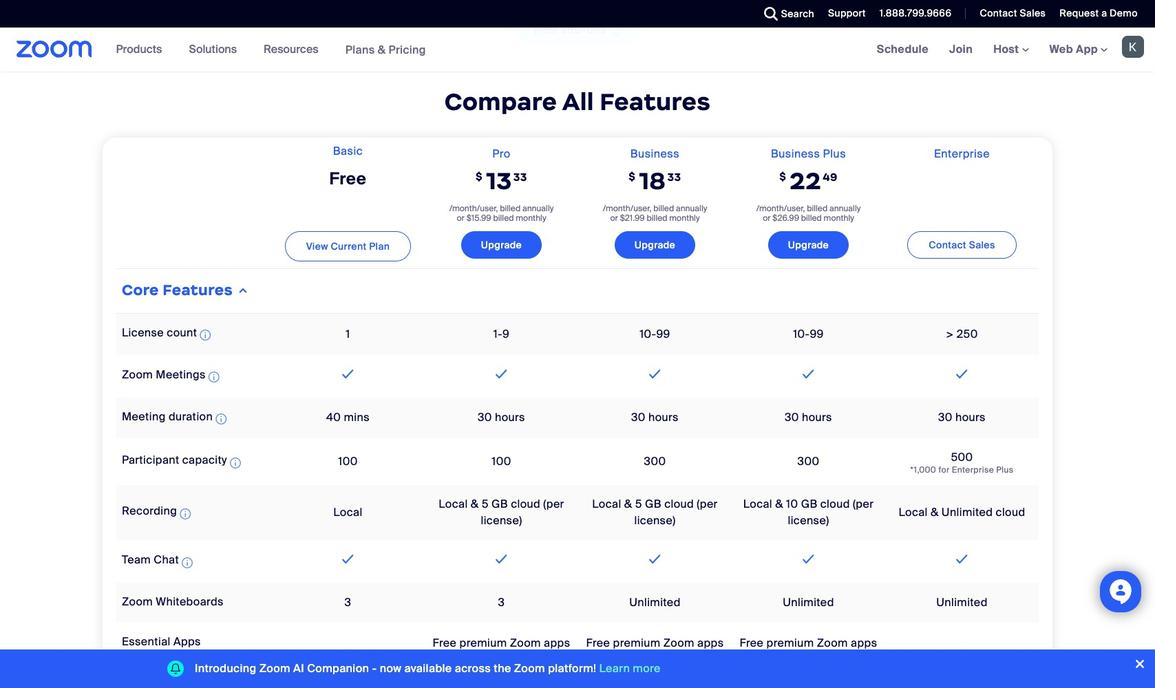Task type: describe. For each thing, give the bounding box(es) containing it.
2 300 from the left
[[798, 455, 819, 469]]

now
[[380, 662, 401, 676]]

3 30 from the left
[[785, 411, 799, 425]]

core features
[[122, 281, 233, 299]]

meetings navigation
[[866, 28, 1155, 72]]

learn more link
[[122, 656, 169, 667]]

participant capacity image
[[230, 455, 241, 471]]

zoom whiteboards
[[122, 595, 224, 609]]

zoom meetings image
[[208, 369, 219, 386]]

cloud inside local & 10 gb cloud (per license)
[[820, 497, 850, 512]]

250
[[957, 327, 978, 341]]

join
[[949, 42, 973, 56]]

0 vertical spatial enterprise
[[934, 146, 990, 161]]

search button
[[754, 0, 818, 28]]

billed right "$21.99"
[[647, 213, 667, 224]]

app
[[1076, 42, 1098, 56]]

pricing
[[389, 42, 426, 57]]

3 year from the left
[[774, 652, 796, 667]]

/month/user, billed annually or $26.99 billed monthly
[[756, 203, 861, 224]]

33 for 13
[[513, 171, 527, 184]]

meeting
[[122, 409, 166, 424]]

view for view current plan
[[306, 240, 328, 253]]

mins
[[344, 411, 370, 425]]

(per inside local & 10 gb cloud (per license)
[[853, 497, 874, 512]]

$ 18 33
[[629, 166, 681, 196]]

capacity
[[182, 453, 227, 468]]

core
[[122, 281, 159, 299]]

2 100 from the left
[[492, 455, 511, 469]]

$ for 22
[[779, 170, 786, 183]]

49
[[823, 171, 838, 184]]

plans & pricing
[[345, 42, 426, 57]]

apps
[[173, 635, 201, 649]]

2 30 hours from the left
[[631, 411, 679, 425]]

profile picture image
[[1122, 36, 1144, 58]]

resources
[[264, 42, 318, 56]]

2 year from the left
[[620, 652, 643, 667]]

$ for 18
[[629, 170, 636, 183]]

1 hours from the left
[[495, 411, 525, 425]]

ons
[[587, 22, 606, 37]]

$15.99
[[466, 213, 491, 224]]

0 vertical spatial plus
[[823, 147, 846, 161]]

/month/user, for 18
[[603, 203, 651, 214]]

or for 22
[[763, 213, 771, 224]]

introducing
[[195, 662, 256, 676]]

2 30 from the left
[[631, 411, 646, 425]]

2 cell from the left
[[271, 680, 425, 688]]

monthly for 18
[[669, 213, 700, 224]]

upgrade link for 22
[[768, 231, 849, 259]]

participant
[[122, 453, 179, 468]]

meeting duration
[[122, 409, 213, 424]]

1-9
[[493, 327, 510, 341]]

business for business plus
[[771, 147, 820, 161]]

1 cell from the left
[[116, 680, 271, 688]]

compare
[[444, 87, 557, 117]]

*1,000
[[910, 465, 936, 476]]

1 300 from the left
[[644, 455, 666, 469]]

solutions
[[189, 42, 237, 56]]

1 99 from the left
[[656, 327, 670, 341]]

billed down $ 13 33
[[500, 203, 520, 214]]

license) inside local & 10 gb cloud (per license)
[[788, 514, 829, 528]]

pro
[[492, 147, 511, 161]]

essential
[[122, 635, 171, 649]]

2 10- from the left
[[793, 327, 810, 341]]

learn inside essential apps learn more
[[122, 656, 146, 667]]

schedule
[[877, 42, 929, 56]]

upgrade for 22
[[788, 239, 829, 251]]

join link
[[939, 28, 983, 72]]

1 gb from the left
[[492, 497, 508, 512]]

3 hours from the left
[[802, 411, 832, 425]]

resources button
[[264, 28, 325, 72]]

meeting duration application
[[122, 409, 229, 428]]

1 3 from the left
[[345, 596, 351, 610]]

$ for 13
[[476, 170, 483, 183]]

500
[[951, 450, 973, 465]]

3 30 hours from the left
[[785, 411, 832, 425]]

billed down '$ 22 49'
[[807, 203, 827, 214]]

count
[[167, 326, 197, 340]]

more
[[148, 656, 169, 667]]

local & unlimited cloud
[[899, 505, 1025, 520]]

upgrade for 13
[[481, 239, 522, 251]]

2 premium from the left
[[613, 636, 661, 650]]

> 250
[[946, 327, 978, 341]]

local & 10 gb cloud (per license)
[[743, 497, 874, 528]]

request a demo
[[1060, 7, 1138, 19]]

3 cell from the left
[[425, 680, 578, 688]]

3 premium from the left
[[766, 636, 814, 650]]

license count image
[[200, 327, 211, 344]]

banner containing products
[[0, 28, 1155, 72]]

2 (per from the left
[[697, 497, 718, 512]]

2 99 from the left
[[810, 327, 824, 341]]

$21.99
[[620, 213, 645, 224]]

team chat
[[122, 553, 179, 567]]

4 hours from the left
[[955, 411, 986, 425]]

2 5 from the left
[[635, 497, 642, 512]]

2 hours from the left
[[648, 411, 679, 425]]

annually for 18
[[676, 203, 707, 214]]

features inside core features cell
[[163, 281, 233, 299]]

team chat image
[[182, 555, 193, 571]]

the
[[494, 662, 511, 676]]

ai
[[293, 662, 304, 676]]

1 year from the left
[[467, 652, 489, 667]]

search
[[781, 8, 814, 20]]

view current plan
[[306, 240, 390, 253]]

upgrade for 18
[[635, 239, 675, 251]]

1.888.799.9666
[[880, 7, 952, 19]]

-
[[372, 662, 377, 676]]

support
[[828, 7, 866, 19]]

all
[[562, 87, 594, 117]]

zoom inside application
[[122, 367, 153, 382]]

billed down $ 18 33
[[653, 203, 674, 214]]

view current plan link
[[285, 231, 411, 261]]

whiteboards
[[156, 595, 224, 609]]

3 apply) from the left
[[836, 652, 868, 667]]

/month/user, for 13
[[449, 203, 498, 214]]

add-
[[561, 22, 587, 37]]

monthly for 13
[[516, 213, 546, 224]]

or for 13
[[457, 213, 465, 224]]

application containing 13
[[116, 138, 1039, 688]]

business plus
[[771, 147, 846, 161]]

1 license) from the left
[[481, 514, 522, 528]]

gb inside local & 10 gb cloud (per license)
[[801, 497, 817, 512]]

license count
[[122, 326, 197, 340]]

meetings
[[156, 367, 206, 382]]

or for 18
[[610, 213, 618, 224]]

view add-ons
[[532, 22, 609, 37]]

learn more link
[[599, 662, 661, 676]]

sales inside application
[[969, 239, 995, 251]]

companion
[[307, 662, 369, 676]]

participant capacity application
[[122, 453, 244, 472]]

local inside local & 10 gb cloud (per license)
[[743, 497, 772, 512]]

plan
[[369, 240, 390, 253]]

2 10-99 from the left
[[793, 327, 824, 341]]

2 free premium zoom apps for 1 year (terms apply) from the left
[[586, 636, 724, 667]]

1 10- from the left
[[640, 327, 656, 341]]

/month/user, billed annually or $15.99 billed monthly
[[449, 203, 554, 224]]

40
[[326, 411, 341, 425]]

recording
[[122, 504, 177, 519]]

1 (per from the left
[[543, 497, 564, 512]]

license count application
[[122, 326, 214, 344]]



Task type: vqa. For each thing, say whether or not it's contained in the screenshot.
1
yes



Task type: locate. For each thing, give the bounding box(es) containing it.
1 100 from the left
[[338, 455, 358, 469]]

2 horizontal spatial apply)
[[836, 652, 868, 667]]

basic
[[333, 144, 363, 158]]

1 horizontal spatial license)
[[634, 514, 676, 528]]

1 horizontal spatial view
[[532, 22, 558, 37]]

core features cell
[[116, 275, 1039, 308]]

/month/user, billed annually or $21.99 billed monthly
[[603, 203, 707, 224]]

3 upgrade from the left
[[788, 239, 829, 251]]

cell down companion
[[271, 680, 425, 688]]

web app
[[1049, 42, 1098, 56]]

33 right '13'
[[513, 171, 527, 184]]

monthly inside /month/user, billed annually or $15.99 billed monthly
[[516, 213, 546, 224]]

$ 13 33
[[476, 166, 527, 196]]

a
[[1101, 7, 1107, 19]]

/month/user, down 22
[[756, 203, 805, 214]]

1 horizontal spatial 5
[[635, 497, 642, 512]]

1 horizontal spatial year
[[620, 652, 643, 667]]

0 horizontal spatial $
[[476, 170, 483, 183]]

zoom meetings application
[[122, 367, 222, 386]]

0 horizontal spatial apply)
[[529, 652, 561, 667]]

1 horizontal spatial /month/user,
[[603, 203, 651, 214]]

zoom meetings
[[122, 367, 206, 382]]

2 horizontal spatial /month/user,
[[756, 203, 805, 214]]

1 horizontal spatial monthly
[[669, 213, 700, 224]]

recording image
[[180, 506, 191, 522]]

annually inside the /month/user, billed annually or $21.99 billed monthly
[[676, 203, 707, 214]]

2 upgrade from the left
[[635, 239, 675, 251]]

3 up companion
[[345, 596, 351, 610]]

product information navigation
[[106, 28, 436, 72]]

license
[[122, 326, 164, 340]]

1 horizontal spatial features
[[600, 87, 711, 117]]

0 horizontal spatial 100
[[338, 455, 358, 469]]

1 horizontal spatial $
[[629, 170, 636, 183]]

$ inside $ 13 33
[[476, 170, 483, 183]]

billed right $26.99
[[801, 213, 822, 224]]

1 horizontal spatial learn
[[599, 662, 630, 676]]

1 horizontal spatial gb
[[645, 497, 661, 512]]

/month/user, for 22
[[756, 203, 805, 214]]

1 monthly from the left
[[516, 213, 546, 224]]

for inside 500 *1,000 for enterprise plus
[[939, 465, 950, 476]]

18
[[639, 166, 666, 196]]

banner
[[0, 28, 1155, 72]]

1 horizontal spatial (per
[[697, 497, 718, 512]]

cell down introducing
[[116, 680, 271, 688]]

2 horizontal spatial license)
[[788, 514, 829, 528]]

0 vertical spatial contact
[[980, 7, 1017, 19]]

99
[[656, 327, 670, 341], [810, 327, 824, 341]]

upgrade link
[[461, 231, 542, 259], [615, 231, 695, 259], [768, 231, 849, 259]]

monthly inside '/month/user, billed annually or $26.99 billed monthly'
[[824, 213, 854, 224]]

1 horizontal spatial upgrade
[[635, 239, 675, 251]]

2 license) from the left
[[634, 514, 676, 528]]

2 horizontal spatial or
[[763, 213, 771, 224]]

2 (terms from the left
[[646, 652, 680, 667]]

0 horizontal spatial 3
[[345, 596, 351, 610]]

1 /month/user, from the left
[[449, 203, 498, 214]]

1 horizontal spatial 99
[[810, 327, 824, 341]]

upgrade
[[481, 239, 522, 251], [635, 239, 675, 251], [788, 239, 829, 251]]

current
[[331, 240, 367, 253]]

1 free premium zoom apps for 1 year (terms apply) from the left
[[433, 636, 570, 667]]

1 horizontal spatial sales
[[1020, 7, 1046, 19]]

upgrade down '/month/user, billed annually or $26.99 billed monthly'
[[788, 239, 829, 251]]

learn
[[122, 656, 146, 667], [599, 662, 630, 676]]

view left current
[[306, 240, 328, 253]]

1 apply) from the left
[[529, 652, 561, 667]]

duration
[[169, 409, 213, 424]]

team chat application
[[122, 553, 196, 571]]

500 *1,000 for enterprise plus
[[910, 450, 1014, 476]]

platform!
[[548, 662, 596, 676]]

2 not included image from the left
[[955, 642, 969, 659]]

10-
[[640, 327, 656, 341], [793, 327, 810, 341]]

33 inside $ 18 33
[[667, 171, 681, 184]]

more
[[633, 662, 661, 676]]

1 upgrade link from the left
[[461, 231, 542, 259]]

1 30 from the left
[[478, 411, 492, 425]]

30 hours
[[478, 411, 525, 425], [631, 411, 679, 425], [785, 411, 832, 425], [938, 411, 986, 425]]

chat
[[154, 553, 179, 567]]

1 30 hours from the left
[[478, 411, 525, 425]]

/month/user, down 18
[[603, 203, 651, 214]]

1 vertical spatial features
[[163, 281, 233, 299]]

contact sales
[[980, 7, 1046, 19], [929, 239, 995, 251]]

solutions button
[[189, 28, 243, 72]]

1 5 from the left
[[482, 497, 489, 512]]

host
[[993, 42, 1022, 56]]

$26.99
[[773, 213, 799, 224]]

1 horizontal spatial apps
[[697, 636, 724, 650]]

2 horizontal spatial upgrade
[[788, 239, 829, 251]]

introducing zoom ai companion - now available across the zoom platform! learn more
[[195, 662, 661, 676]]

monthly inside the /month/user, billed annually or $21.99 billed monthly
[[669, 213, 700, 224]]

0 horizontal spatial annually
[[522, 203, 554, 214]]

1 10-99 from the left
[[640, 327, 670, 341]]

3 (per from the left
[[853, 497, 874, 512]]

1 horizontal spatial 33
[[667, 171, 681, 184]]

1 $ from the left
[[476, 170, 483, 183]]

annually for 22
[[829, 203, 861, 214]]

2 horizontal spatial (terms
[[799, 652, 833, 667]]

0 horizontal spatial local & 5 gb cloud (per license)
[[439, 497, 564, 528]]

products button
[[116, 28, 168, 72]]

1
[[346, 327, 350, 341], [460, 652, 464, 667], [613, 652, 617, 667], [767, 652, 771, 667]]

2 horizontal spatial monthly
[[824, 213, 854, 224]]

plans & pricing link
[[345, 42, 426, 57], [345, 42, 426, 57]]

learn down essential on the bottom left
[[122, 656, 146, 667]]

0 vertical spatial features
[[600, 87, 711, 117]]

1 horizontal spatial 10-
[[793, 327, 810, 341]]

view left the add-
[[532, 22, 558, 37]]

2 gb from the left
[[645, 497, 661, 512]]

0 horizontal spatial view
[[306, 240, 328, 253]]

2 3 from the left
[[498, 596, 505, 610]]

annually inside '/month/user, billed annually or $26.99 billed monthly'
[[829, 203, 861, 214]]

3 /month/user, from the left
[[756, 203, 805, 214]]

3 apps from the left
[[851, 636, 877, 650]]

1 upgrade from the left
[[481, 239, 522, 251]]

request
[[1060, 7, 1099, 19]]

upgrade link down /month/user, billed annually or $15.99 billed monthly
[[461, 231, 542, 259]]

$ left 18
[[629, 170, 636, 183]]

business up $ 18 33
[[630, 147, 680, 161]]

annually for 13
[[522, 203, 554, 214]]

2 annually from the left
[[676, 203, 707, 214]]

2 apply) from the left
[[683, 652, 714, 667]]

/month/user, inside the /month/user, billed annually or $21.99 billed monthly
[[603, 203, 651, 214]]

0 horizontal spatial gb
[[492, 497, 508, 512]]

0 horizontal spatial 300
[[644, 455, 666, 469]]

free premium zoom apps for 1 year (terms apply)
[[433, 636, 570, 667], [586, 636, 724, 667], [740, 636, 877, 667]]

included image
[[339, 366, 357, 382], [492, 366, 511, 382], [799, 366, 818, 382], [339, 552, 357, 568], [953, 552, 971, 568]]

plans
[[345, 42, 375, 57]]

3 gb from the left
[[801, 497, 817, 512]]

2 horizontal spatial free premium zoom apps for 1 year (terms apply)
[[740, 636, 877, 667]]

(terms
[[492, 652, 526, 667], [646, 652, 680, 667], [799, 652, 833, 667]]

4 30 hours from the left
[[938, 411, 986, 425]]

contact sales link
[[969, 0, 1049, 28], [980, 7, 1046, 19], [907, 231, 1016, 259]]

upgrade down the /month/user, billed annually or $21.99 billed monthly
[[635, 239, 675, 251]]

zoom logo image
[[17, 41, 92, 58]]

upgrade link for 13
[[461, 231, 542, 259]]

upgrade link down '/month/user, billed annually or $26.99 billed monthly'
[[768, 231, 849, 259]]

1 apps from the left
[[544, 636, 570, 650]]

local
[[439, 497, 468, 512], [592, 497, 621, 512], [743, 497, 772, 512], [333, 505, 363, 520], [899, 505, 928, 520]]

2 horizontal spatial $
[[779, 170, 786, 183]]

0 horizontal spatial not included image
[[341, 642, 355, 659]]

1 33 from the left
[[513, 171, 527, 184]]

1-
[[493, 327, 503, 341]]

1 horizontal spatial premium
[[613, 636, 661, 650]]

0 horizontal spatial contact
[[929, 239, 966, 251]]

cell down more
[[578, 680, 732, 688]]

0 horizontal spatial upgrade link
[[461, 231, 542, 259]]

33 inside $ 13 33
[[513, 171, 527, 184]]

0 horizontal spatial upgrade
[[481, 239, 522, 251]]

2 /month/user, from the left
[[603, 203, 651, 214]]

web
[[1049, 42, 1073, 56]]

learn left more
[[599, 662, 630, 676]]

year
[[467, 652, 489, 667], [620, 652, 643, 667], [774, 652, 796, 667]]

2 horizontal spatial annually
[[829, 203, 861, 214]]

33
[[513, 171, 527, 184], [667, 171, 681, 184]]

0 horizontal spatial year
[[467, 652, 489, 667]]

compare all features
[[444, 87, 711, 117]]

or
[[457, 213, 465, 224], [610, 213, 618, 224], [763, 213, 771, 224]]

40 mins
[[326, 411, 370, 425]]

0 horizontal spatial 10-99
[[640, 327, 670, 341]]

2 33 from the left
[[667, 171, 681, 184]]

sales
[[1020, 7, 1046, 19], [969, 239, 995, 251]]

3 license) from the left
[[788, 514, 829, 528]]

view for view add-ons
[[532, 22, 558, 37]]

not included image
[[341, 642, 355, 659], [955, 642, 969, 659]]

business for business
[[630, 147, 680, 161]]

4 cell from the left
[[578, 680, 732, 688]]

0 horizontal spatial apps
[[544, 636, 570, 650]]

business up 22
[[771, 147, 820, 161]]

>
[[946, 327, 954, 341]]

1 not included image from the left
[[341, 642, 355, 659]]

2 business from the left
[[771, 147, 820, 161]]

1 horizontal spatial apply)
[[683, 652, 714, 667]]

1 (terms from the left
[[492, 652, 526, 667]]

monthly for 22
[[824, 213, 854, 224]]

1 vertical spatial plus
[[996, 465, 1014, 476]]

plus right 500
[[996, 465, 1014, 476]]

demo
[[1110, 7, 1138, 19]]

web app button
[[1049, 42, 1108, 56]]

enterprise inside 500 *1,000 for enterprise plus
[[952, 465, 994, 476]]

0 horizontal spatial monthly
[[516, 213, 546, 224]]

3 up the
[[498, 596, 505, 610]]

2 horizontal spatial (per
[[853, 497, 874, 512]]

view inside view current plan link
[[306, 240, 328, 253]]

upgrade down /month/user, billed annually or $15.99 billed monthly
[[481, 239, 522, 251]]

monthly down $ 13 33
[[516, 213, 546, 224]]

1 annually from the left
[[522, 203, 554, 214]]

annually down 49
[[829, 203, 861, 214]]

2 horizontal spatial upgrade link
[[768, 231, 849, 259]]

3 $ from the left
[[779, 170, 786, 183]]

or left $26.99
[[763, 213, 771, 224]]

1 horizontal spatial 10-99
[[793, 327, 824, 341]]

annually
[[522, 203, 554, 214], [676, 203, 707, 214], [829, 203, 861, 214]]

participant capacity
[[122, 453, 227, 468]]

3 monthly from the left
[[824, 213, 854, 224]]

annually inside /month/user, billed annually or $15.99 billed monthly
[[522, 203, 554, 214]]

monthly down $ 18 33
[[669, 213, 700, 224]]

/month/user, inside '/month/user, billed annually or $26.99 billed monthly'
[[756, 203, 805, 214]]

&
[[378, 42, 386, 57], [471, 497, 479, 512], [624, 497, 632, 512], [775, 497, 783, 512], [931, 505, 939, 520]]

2 monthly from the left
[[669, 213, 700, 224]]

& inside local & 10 gb cloud (per license)
[[775, 497, 783, 512]]

30
[[478, 411, 492, 425], [631, 411, 646, 425], [785, 411, 799, 425], [938, 411, 953, 425]]

2 upgrade link from the left
[[615, 231, 695, 259]]

$ left 22
[[779, 170, 786, 183]]

0 vertical spatial contact sales
[[980, 7, 1046, 19]]

cell down the
[[425, 680, 578, 688]]

$ left '13'
[[476, 170, 483, 183]]

for
[[939, 465, 950, 476], [442, 652, 457, 667], [596, 652, 610, 667], [749, 652, 764, 667]]

support link
[[818, 0, 869, 28], [828, 7, 866, 19]]

0 horizontal spatial license)
[[481, 514, 522, 528]]

1 horizontal spatial 300
[[798, 455, 819, 469]]

or inside /month/user, billed annually or $15.99 billed monthly
[[457, 213, 465, 224]]

33 for 18
[[667, 171, 681, 184]]

0 horizontal spatial plus
[[823, 147, 846, 161]]

$ 22 49
[[779, 166, 838, 196]]

1 horizontal spatial 3
[[498, 596, 505, 610]]

2 $ from the left
[[629, 170, 636, 183]]

0 horizontal spatial premium
[[459, 636, 507, 650]]

/month/user, down '13'
[[449, 203, 498, 214]]

1 or from the left
[[457, 213, 465, 224]]

host button
[[993, 42, 1029, 56]]

upgrade link for 18
[[615, 231, 695, 259]]

2 or from the left
[[610, 213, 618, 224]]

or inside the /month/user, billed annually or $21.99 billed monthly
[[610, 213, 618, 224]]

3 or from the left
[[763, 213, 771, 224]]

business
[[630, 147, 680, 161], [771, 147, 820, 161]]

upgrade link down the /month/user, billed annually or $21.99 billed monthly
[[615, 231, 695, 259]]

0 horizontal spatial (terms
[[492, 652, 526, 667]]

recording application
[[122, 504, 194, 523]]

available
[[404, 662, 452, 676]]

1 horizontal spatial contact
[[980, 7, 1017, 19]]

/month/user, inside /month/user, billed annually or $15.99 billed monthly
[[449, 203, 498, 214]]

0 vertical spatial view
[[532, 22, 558, 37]]

13
[[486, 166, 512, 196]]

1 vertical spatial contact sales
[[929, 239, 995, 251]]

1 horizontal spatial local & 5 gb cloud (per license)
[[592, 497, 718, 528]]

10-99
[[640, 327, 670, 341], [793, 327, 824, 341]]

9
[[502, 327, 510, 341]]

(per
[[543, 497, 564, 512], [697, 497, 718, 512], [853, 497, 874, 512]]

2 local & 5 gb cloud (per license) from the left
[[592, 497, 718, 528]]

cell
[[116, 680, 271, 688], [271, 680, 425, 688], [425, 680, 578, 688], [578, 680, 732, 688]]

1 vertical spatial contact
[[929, 239, 966, 251]]

0 horizontal spatial or
[[457, 213, 465, 224]]

or left "$21.99"
[[610, 213, 618, 224]]

3 free premium zoom apps for 1 year (terms apply) from the left
[[740, 636, 877, 667]]

1 horizontal spatial business
[[771, 147, 820, 161]]

meeting duration image
[[216, 411, 227, 427]]

1 horizontal spatial 100
[[492, 455, 511, 469]]

2 horizontal spatial gb
[[801, 497, 817, 512]]

0 horizontal spatial learn
[[122, 656, 146, 667]]

essential apps learn more
[[122, 635, 201, 667]]

1.888.799.9666 button
[[869, 0, 955, 28], [880, 7, 952, 19]]

billed right $15.99
[[493, 213, 514, 224]]

0 horizontal spatial 99
[[656, 327, 670, 341]]

request a demo link
[[1049, 0, 1155, 28], [1060, 7, 1138, 19]]

application
[[116, 138, 1039, 688]]

1 vertical spatial enterprise
[[952, 465, 994, 476]]

33 right 18
[[667, 171, 681, 184]]

apps
[[544, 636, 570, 650], [697, 636, 724, 650], [851, 636, 877, 650]]

0 horizontal spatial free premium zoom apps for 1 year (terms apply)
[[433, 636, 570, 667]]

annually down $ 18 33
[[676, 203, 707, 214]]

2 horizontal spatial year
[[774, 652, 796, 667]]

1 horizontal spatial plus
[[996, 465, 1014, 476]]

$ inside $ 18 33
[[629, 170, 636, 183]]

plus up 49
[[823, 147, 846, 161]]

0 horizontal spatial 33
[[513, 171, 527, 184]]

1 horizontal spatial not included image
[[955, 642, 969, 659]]

& inside product information navigation
[[378, 42, 386, 57]]

$ inside '$ 22 49'
[[779, 170, 786, 183]]

across
[[455, 662, 491, 676]]

0 horizontal spatial features
[[163, 281, 233, 299]]

or left $15.99
[[457, 213, 465, 224]]

1 premium from the left
[[459, 636, 507, 650]]

5
[[482, 497, 489, 512], [635, 497, 642, 512]]

plus inside 500 *1,000 for enterprise plus
[[996, 465, 1014, 476]]

/month/user,
[[449, 203, 498, 214], [603, 203, 651, 214], [756, 203, 805, 214]]

22
[[790, 166, 821, 196]]

included image
[[646, 366, 664, 382], [953, 366, 971, 382], [492, 552, 511, 568], [646, 552, 664, 568], [799, 552, 818, 568]]

0 horizontal spatial (per
[[543, 497, 564, 512]]

3 (terms from the left
[[799, 652, 833, 667]]

3 upgrade link from the left
[[768, 231, 849, 259]]

zoom
[[122, 367, 153, 382], [122, 595, 153, 609], [510, 636, 541, 650], [663, 636, 694, 650], [817, 636, 848, 650], [259, 662, 290, 676], [514, 662, 545, 676]]

or inside '/month/user, billed annually or $26.99 billed monthly'
[[763, 213, 771, 224]]

0 horizontal spatial 5
[[482, 497, 489, 512]]

free
[[329, 168, 367, 189], [433, 636, 457, 650], [586, 636, 610, 650], [740, 636, 764, 650]]

0 vertical spatial sales
[[1020, 7, 1046, 19]]

schedule link
[[866, 28, 939, 72]]

local & 5 gb cloud (per license)
[[439, 497, 564, 528], [592, 497, 718, 528]]

1 local & 5 gb cloud (per license) from the left
[[439, 497, 564, 528]]

0 horizontal spatial /month/user,
[[449, 203, 498, 214]]

1 vertical spatial sales
[[969, 239, 995, 251]]

annually down $ 13 33
[[522, 203, 554, 214]]

0 horizontal spatial sales
[[969, 239, 995, 251]]

1 vertical spatial view
[[306, 240, 328, 253]]

1 business from the left
[[630, 147, 680, 161]]

3 annually from the left
[[829, 203, 861, 214]]

2 horizontal spatial apps
[[851, 636, 877, 650]]

monthly down 49
[[824, 213, 854, 224]]

2 apps from the left
[[697, 636, 724, 650]]

0 horizontal spatial business
[[630, 147, 680, 161]]

1 horizontal spatial upgrade link
[[615, 231, 695, 259]]

1 horizontal spatial or
[[610, 213, 618, 224]]

right image
[[236, 285, 250, 296]]

products
[[116, 42, 162, 56]]

2 horizontal spatial premium
[[766, 636, 814, 650]]

1 horizontal spatial (terms
[[646, 652, 680, 667]]

1 horizontal spatial free premium zoom apps for 1 year (terms apply)
[[586, 636, 724, 667]]

1 horizontal spatial annually
[[676, 203, 707, 214]]

contact
[[980, 7, 1017, 19], [929, 239, 966, 251]]

4 30 from the left
[[938, 411, 953, 425]]

100
[[338, 455, 358, 469], [492, 455, 511, 469]]

enterprise
[[934, 146, 990, 161], [952, 465, 994, 476]]

0 horizontal spatial 10-
[[640, 327, 656, 341]]



